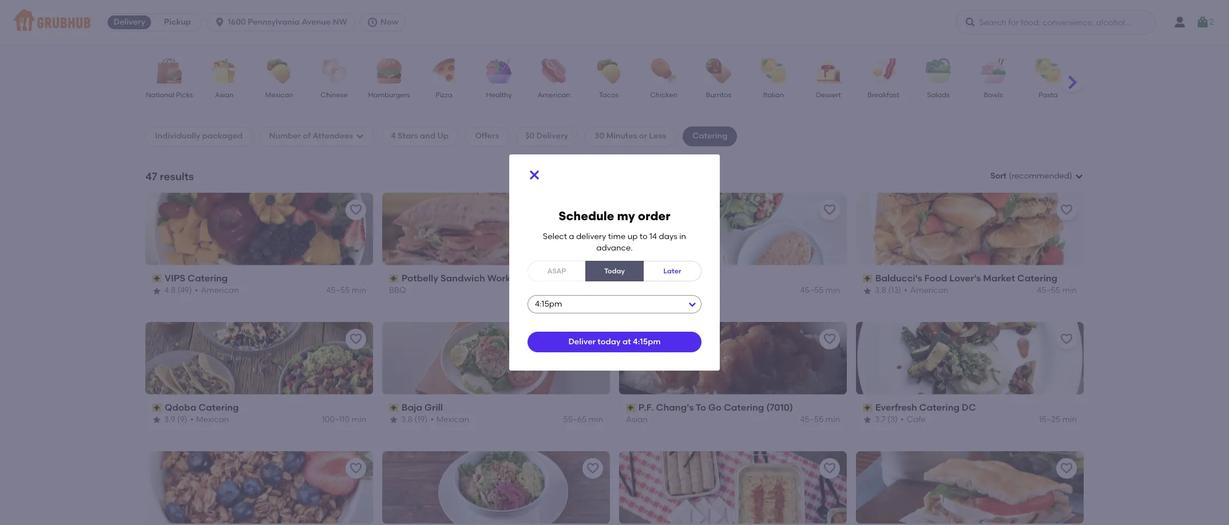 Task type: vqa. For each thing, say whether or not it's contained in the screenshot.


Task type: describe. For each thing, give the bounding box(es) containing it.
0 vertical spatial chicken
[[650, 91, 678, 99]]

3.9
[[164, 415, 175, 425]]

5–15 min
[[570, 286, 603, 296]]

45–55 for p.f. chang's to go catering (7010)
[[800, 415, 824, 425]]

1600
[[228, 17, 246, 27]]

$0 delivery
[[526, 131, 568, 141]]

attendees
[[313, 131, 353, 141]]

nw
[[333, 17, 347, 27]]

p.f. chang's to go catering (7010)
[[639, 402, 793, 413]]

45–55 for vips catering
[[326, 286, 350, 296]]

• for vips catering
[[195, 286, 198, 296]]

1 horizontal spatial american
[[538, 91, 570, 99]]

0 vertical spatial asian
[[215, 91, 234, 99]]

3.8 for balducci's food lover's market catering
[[875, 286, 887, 296]]

save this restaurant image for potbelly sandwich works catering
[[586, 203, 600, 217]]

min for roti catering
[[826, 286, 840, 296]]

1 horizontal spatial mexican
[[265, 91, 293, 99]]

tacos image
[[589, 58, 629, 84]]

bowls image
[[974, 58, 1014, 84]]

55–65 min
[[563, 415, 603, 425]]

up
[[437, 131, 449, 141]]

3.8 (19)
[[401, 415, 428, 425]]

days
[[659, 232, 678, 241]]

4 stars and up
[[391, 131, 449, 141]]

subscription pass image for everfresh catering dc
[[863, 404, 873, 412]]

minutes
[[607, 131, 637, 141]]

• mexican for catering
[[190, 415, 229, 425]]

number
[[269, 131, 301, 141]]

roti catering
[[639, 273, 699, 284]]

balducci's
[[876, 273, 922, 284]]

individually
[[155, 131, 200, 141]]

roti catering link
[[626, 272, 840, 285]]

1 horizontal spatial asian
[[626, 415, 648, 425]]

a
[[569, 232, 574, 241]]

star icon image for vips
[[152, 286, 161, 296]]

4:15pm
[[633, 337, 661, 347]]

45–55 min for vips catering
[[326, 286, 366, 296]]

hamburgers image
[[369, 58, 409, 84]]

3.7
[[875, 415, 886, 425]]

later
[[664, 267, 681, 275]]

3.7 (3)
[[875, 415, 898, 425]]

national picks
[[146, 91, 193, 99]]

pasta
[[1039, 91, 1058, 99]]

(7010)
[[767, 402, 793, 413]]

my
[[617, 209, 635, 223]]

chinese image
[[314, 58, 354, 84]]

• american for food
[[905, 286, 949, 296]]

grill
[[425, 402, 443, 413]]

4.8
[[164, 286, 176, 296]]

vips catering
[[165, 273, 228, 284]]

schedule
[[559, 209, 614, 223]]

deliver today at 4:15pm
[[569, 337, 661, 347]]

4
[[391, 131, 396, 141]]

picks
[[176, 91, 193, 99]]

roti
[[639, 273, 657, 284]]

potbelly sandwich works catering
[[402, 273, 558, 284]]

min for everfresh catering dc
[[1063, 415, 1077, 425]]

baja
[[402, 402, 422, 413]]

100–110
[[322, 415, 350, 425]]

pickup button
[[153, 13, 202, 31]]

american for vips catering
[[201, 286, 239, 296]]

svg image for now
[[367, 17, 378, 28]]

30
[[595, 131, 605, 141]]

later button
[[643, 261, 702, 282]]

select a delivery time up to 14 days in advance.
[[543, 232, 686, 253]]

less
[[649, 131, 666, 141]]

balducci's food lover's market catering
[[876, 273, 1058, 284]]

asap button
[[528, 261, 586, 282]]

healthy image
[[479, 58, 519, 84]]

100–110 min
[[322, 415, 366, 425]]

15–25 min
[[1039, 415, 1077, 425]]

breakfast image
[[864, 58, 904, 84]]

catering up 4.1 (23) • chicken on the bottom of the page
[[659, 273, 699, 284]]

save this restaurant image for qdoba catering
[[349, 332, 363, 346]]

results
[[160, 170, 194, 183]]

catering up cafe
[[920, 402, 960, 413]]

subscription pass image for vips catering
[[152, 275, 162, 283]]

• cafe
[[901, 415, 926, 425]]

catering right the 'go'
[[724, 402, 764, 413]]

individually packaged
[[155, 131, 243, 141]]

healthy
[[486, 91, 512, 99]]

today button
[[586, 261, 644, 282]]

min for p.f. chang's to go catering (7010)
[[826, 415, 840, 425]]

american for balducci's food lover's market catering
[[911, 286, 949, 296]]

min for potbelly sandwich works catering
[[589, 286, 603, 296]]

$0
[[526, 131, 535, 141]]

chang's
[[656, 402, 694, 413]]

dc
[[962, 402, 976, 413]]

at
[[623, 337, 631, 347]]

chinese
[[321, 91, 348, 99]]

today
[[598, 337, 621, 347]]

• for baja grill
[[431, 415, 434, 425]]

pizza
[[436, 91, 453, 99]]

bowls
[[984, 91, 1003, 99]]

5–15
[[570, 286, 587, 296]]

salads
[[927, 91, 950, 99]]

dessert image
[[809, 58, 849, 84]]

market
[[984, 273, 1015, 284]]

potbelly
[[402, 273, 438, 284]]

delivery inside button
[[114, 17, 145, 27]]

burritos
[[706, 91, 732, 99]]

min for vips catering
[[352, 286, 366, 296]]

45–55 for balducci's food lover's market catering
[[1037, 286, 1061, 296]]



Task type: locate. For each thing, give the bounding box(es) containing it.
deliver
[[569, 337, 596, 347]]

select
[[543, 232, 567, 241]]

0 horizontal spatial american
[[201, 286, 239, 296]]

1 horizontal spatial svg image
[[965, 17, 977, 28]]

subscription pass image
[[152, 275, 162, 283], [863, 275, 873, 283], [152, 404, 162, 412], [389, 404, 399, 412], [626, 404, 636, 412], [863, 404, 873, 412]]

14
[[650, 232, 657, 241]]

3.9 (9)
[[164, 415, 187, 425]]

save this restaurant image
[[823, 203, 837, 217], [1060, 332, 1074, 346], [823, 462, 837, 475], [1060, 462, 1074, 475]]

subscription pass image for potbelly sandwich works catering
[[389, 275, 399, 283]]

subscription pass image inside vips catering link
[[152, 275, 162, 283]]

47
[[145, 170, 157, 183]]

• american for catering
[[195, 286, 239, 296]]

45–55 for roti catering
[[800, 286, 824, 296]]

30 minutes or less
[[595, 131, 666, 141]]

lover's
[[950, 273, 981, 284]]

1 • american from the left
[[195, 286, 239, 296]]

subscription pass image inside roti catering link
[[626, 275, 636, 283]]

delivery right the $0
[[537, 131, 568, 141]]

subscription pass image left "roti"
[[626, 275, 636, 283]]

svg image right attendees
[[355, 132, 365, 141]]

deliver today at 4:15pm button
[[528, 332, 702, 353]]

star icon image left 3.9
[[152, 416, 161, 425]]

everfresh
[[876, 402, 917, 413]]

subscription pass image for roti catering
[[626, 275, 636, 283]]

up
[[628, 232, 638, 241]]

in
[[680, 232, 686, 241]]

national picks image
[[149, 58, 189, 84]]

1 horizontal spatial subscription pass image
[[626, 275, 636, 283]]

• american down vips catering
[[195, 286, 239, 296]]

55–65
[[563, 415, 587, 425]]

subscription pass image
[[389, 275, 399, 283], [626, 275, 636, 283]]

chicken down chicken 'image'
[[650, 91, 678, 99]]

1600 pennsylvania avenue nw button
[[207, 13, 359, 31]]

number of attendees
[[269, 131, 353, 141]]

save this restaurant image for balducci's food lover's market catering
[[1060, 203, 1074, 217]]

go
[[709, 402, 722, 413]]

star icon image for baja
[[389, 416, 398, 425]]

mexican image
[[259, 58, 299, 84]]

works
[[487, 273, 515, 284]]

baja grill
[[402, 402, 443, 413]]

subscription pass image inside the baja grill link
[[389, 404, 399, 412]]

everfresh catering dc link
[[863, 402, 1077, 415]]

chicken image
[[644, 58, 684, 84]]

and
[[420, 131, 436, 141]]

catering inside "link"
[[199, 402, 239, 413]]

4.1
[[638, 286, 647, 296]]

(19)
[[415, 415, 428, 425]]

2 horizontal spatial mexican
[[437, 415, 469, 425]]

3.8 left (13)
[[875, 286, 887, 296]]

svg image inside the 1600 pennsylvania avenue nw button
[[214, 17, 226, 28]]

american down american image
[[538, 91, 570, 99]]

qdoba catering
[[165, 402, 239, 413]]

delivery left pickup
[[114, 17, 145, 27]]

star icon image for qdoba
[[152, 416, 161, 425]]

svg image for 2
[[1196, 15, 1210, 29]]

1 horizontal spatial 3.8
[[875, 286, 887, 296]]

pizza image
[[424, 58, 464, 84]]

catering up (49) at the left of page
[[188, 273, 228, 284]]

sandwich
[[441, 273, 485, 284]]

1600 pennsylvania avenue nw
[[228, 17, 347, 27]]

star icon image for balducci's
[[863, 286, 872, 296]]

2 horizontal spatial american
[[911, 286, 949, 296]]

delivery
[[576, 232, 606, 241]]

3.8
[[875, 286, 887, 296], [401, 415, 413, 425]]

45–55 min
[[326, 286, 366, 296], [800, 286, 840, 296], [1037, 286, 1077, 296], [800, 415, 840, 425]]

min for baja grill
[[589, 415, 603, 425]]

• mexican
[[190, 415, 229, 425], [431, 415, 469, 425]]

subscription pass image left balducci's
[[863, 275, 873, 283]]

0 horizontal spatial asian
[[215, 91, 234, 99]]

min
[[352, 286, 366, 296], [589, 286, 603, 296], [826, 286, 840, 296], [1063, 286, 1077, 296], [352, 415, 366, 425], [589, 415, 603, 425], [826, 415, 840, 425], [1063, 415, 1077, 425]]

cafe
[[907, 415, 926, 425]]

everfresh catering dc
[[876, 402, 976, 413]]

main navigation navigation
[[0, 0, 1230, 45]]

or
[[639, 131, 647, 141]]

• right (9)
[[190, 415, 193, 425]]

svg image
[[965, 17, 977, 28], [355, 132, 365, 141]]

subscription pass image left baja on the left bottom
[[389, 404, 399, 412]]

subscription pass image inside potbelly sandwich works catering link
[[389, 275, 399, 283]]

delivery
[[114, 17, 145, 27], [537, 131, 568, 141]]

subscription pass image inside balducci's food lover's market catering link
[[863, 275, 873, 283]]

pasta image
[[1029, 58, 1069, 84]]

save this restaurant image for vips catering
[[349, 203, 363, 217]]

min for balducci's food lover's market catering
[[1063, 286, 1077, 296]]

balducci's food lover's market catering link
[[863, 272, 1077, 285]]

0 horizontal spatial svg image
[[355, 132, 365, 141]]

• right the (23)
[[667, 286, 670, 296]]

4.1 (23) • chicken
[[638, 286, 705, 296]]

asian image
[[204, 58, 244, 84]]

american down vips catering
[[201, 286, 239, 296]]

3.8 down baja on the left bottom
[[401, 415, 413, 425]]

subscription pass image for p.f. chang's to go catering (7010)
[[626, 404, 636, 412]]

order
[[638, 209, 671, 223]]

p.f.
[[639, 402, 654, 413]]

subscription pass image for baja grill
[[389, 404, 399, 412]]

offers
[[475, 131, 499, 141]]

15–25
[[1039, 415, 1061, 425]]

0 vertical spatial delivery
[[114, 17, 145, 27]]

subscription pass image inside 'everfresh catering dc' link
[[863, 404, 873, 412]]

1 • mexican from the left
[[190, 415, 229, 425]]

• mexican for grill
[[431, 415, 469, 425]]

qdoba catering link
[[152, 402, 366, 415]]

2 • american from the left
[[905, 286, 949, 296]]

• right (49) at the left of page
[[195, 286, 198, 296]]

svg image inside the '2' button
[[1196, 15, 1210, 29]]

(23)
[[649, 286, 664, 296]]

qdoba
[[165, 402, 196, 413]]

• american down food
[[905, 286, 949, 296]]

0 horizontal spatial delivery
[[114, 17, 145, 27]]

subscription pass image for qdoba catering
[[152, 404, 162, 412]]

2 • mexican from the left
[[431, 415, 469, 425]]

breakfast
[[868, 91, 900, 99]]

star icon image for everfresh
[[863, 416, 872, 425]]

italian image
[[754, 58, 794, 84]]

star icon image left 4.8
[[152, 286, 161, 296]]

•
[[195, 286, 198, 296], [667, 286, 670, 296], [905, 286, 908, 296], [190, 415, 193, 425], [431, 415, 434, 425], [901, 415, 904, 425]]

mexican
[[265, 91, 293, 99], [196, 415, 229, 425], [437, 415, 469, 425]]

0 horizontal spatial subscription pass image
[[389, 275, 399, 283]]

chicken down roti catering in the bottom of the page
[[673, 286, 705, 296]]

mexican for baja grill
[[437, 415, 469, 425]]

hamburgers
[[368, 91, 410, 99]]

1 vertical spatial svg image
[[355, 132, 365, 141]]

asap
[[548, 267, 566, 275]]

svg image inside main navigation navigation
[[965, 17, 977, 28]]

p.f. chang's to go catering (7010) link
[[626, 402, 840, 415]]

advance.
[[597, 243, 633, 253]]

• for everfresh catering dc
[[901, 415, 904, 425]]

subscription pass image up bbq
[[389, 275, 399, 283]]

asian down asian "image"
[[215, 91, 234, 99]]

delivery button
[[105, 13, 153, 31]]

potbelly sandwich works catering link
[[389, 272, 603, 285]]

4.8 (49)
[[164, 286, 192, 296]]

vips catering link
[[152, 272, 366, 285]]

1 vertical spatial delivery
[[537, 131, 568, 141]]

0 horizontal spatial • american
[[195, 286, 239, 296]]

1 vertical spatial asian
[[626, 415, 648, 425]]

subscription pass image inside qdoba catering "link"
[[152, 404, 162, 412]]

0 horizontal spatial • mexican
[[190, 415, 229, 425]]

save this restaurant button
[[346, 200, 366, 220], [583, 200, 603, 220], [820, 200, 840, 220], [1057, 200, 1077, 220], [346, 329, 366, 350], [583, 329, 603, 350], [820, 329, 840, 350], [1057, 329, 1077, 350], [346, 458, 366, 479], [583, 458, 603, 479], [820, 458, 840, 479], [1057, 458, 1077, 479]]

save this restaurant image for p.f. chang's to go catering (7010)
[[823, 332, 837, 346]]

1 subscription pass image from the left
[[389, 275, 399, 283]]

• for balducci's food lover's market catering
[[905, 286, 908, 296]]

food
[[925, 273, 948, 284]]

subscription pass image left p.f.
[[626, 404, 636, 412]]

3.8 (13)
[[875, 286, 902, 296]]

pickup
[[164, 17, 191, 27]]

• right (19) on the left
[[431, 415, 434, 425]]

0 horizontal spatial 3.8
[[401, 415, 413, 425]]

1 horizontal spatial • mexican
[[431, 415, 469, 425]]

star icon image left 3.8 (13)
[[863, 286, 872, 296]]

• right (3)
[[901, 415, 904, 425]]

3.8 for baja grill
[[401, 415, 413, 425]]

catering right market
[[1018, 273, 1058, 284]]

• right (13)
[[905, 286, 908, 296]]

asian
[[215, 91, 234, 99], [626, 415, 648, 425]]

1 horizontal spatial delivery
[[537, 131, 568, 141]]

american down food
[[911, 286, 949, 296]]

subscription pass image left vips
[[152, 275, 162, 283]]

subscription pass image left qdoba
[[152, 404, 162, 412]]

baja grill link
[[389, 402, 603, 415]]

45–55 min for balducci's food lover's market catering
[[1037, 286, 1077, 296]]

2
[[1210, 17, 1215, 27]]

save this restaurant image for baja grill
[[586, 332, 600, 346]]

svg image for 1600 pennsylvania avenue nw
[[214, 17, 226, 28]]

• for qdoba catering
[[190, 415, 193, 425]]

• mexican down grill
[[431, 415, 469, 425]]

svg image up bowls image
[[965, 17, 977, 28]]

0 horizontal spatial mexican
[[196, 415, 229, 425]]

mexican down qdoba catering
[[196, 415, 229, 425]]

chicken
[[650, 91, 678, 99], [673, 286, 705, 296]]

catering right qdoba
[[199, 402, 239, 413]]

47 results
[[145, 170, 194, 183]]

mexican down grill
[[437, 415, 469, 425]]

2 subscription pass image from the left
[[626, 275, 636, 283]]

svg image inside now button
[[367, 17, 378, 28]]

star icon image
[[152, 286, 161, 296], [863, 286, 872, 296], [152, 416, 161, 425], [389, 416, 398, 425], [863, 416, 872, 425]]

0 vertical spatial 3.8
[[875, 286, 887, 296]]

subscription pass image left everfresh
[[863, 404, 873, 412]]

dessert
[[816, 91, 841, 99]]

burritos image
[[699, 58, 739, 84]]

mexican down mexican image
[[265, 91, 293, 99]]

star icon image left '3.7'
[[863, 416, 872, 425]]

asian down p.f.
[[626, 415, 648, 425]]

packaged
[[202, 131, 243, 141]]

min for qdoba catering
[[352, 415, 366, 425]]

0 vertical spatial svg image
[[965, 17, 977, 28]]

italian
[[763, 91, 784, 99]]

1 vertical spatial chicken
[[673, 286, 705, 296]]

• mexican down qdoba catering
[[190, 415, 229, 425]]

1 horizontal spatial • american
[[905, 286, 949, 296]]

pennsylvania
[[248, 17, 300, 27]]

subscription pass image inside p.f. chang's to go catering (7010) link
[[626, 404, 636, 412]]

star icon image left 3.8 (19)
[[389, 416, 398, 425]]

catering right works
[[518, 273, 558, 284]]

1 vertical spatial 3.8
[[401, 415, 413, 425]]

national
[[146, 91, 175, 99]]

(3)
[[888, 415, 898, 425]]

now
[[381, 17, 398, 27]]

45–55 min for roti catering
[[800, 286, 840, 296]]

mexican for qdoba catering
[[196, 415, 229, 425]]

save this restaurant image
[[349, 203, 363, 217], [586, 203, 600, 217], [1060, 203, 1074, 217], [349, 332, 363, 346], [586, 332, 600, 346], [823, 332, 837, 346], [349, 462, 363, 475], [586, 462, 600, 475]]

american image
[[534, 58, 574, 84]]

2 button
[[1196, 12, 1215, 33]]

(13)
[[889, 286, 902, 296]]

• american
[[195, 286, 239, 296], [905, 286, 949, 296]]

catering down burritos
[[693, 131, 728, 141]]

salads image
[[919, 58, 959, 84]]

to
[[640, 232, 648, 241]]

svg image
[[1196, 15, 1210, 29], [214, 17, 226, 28], [367, 17, 378, 28], [528, 168, 541, 182]]

subscription pass image for balducci's food lover's market catering
[[863, 275, 873, 283]]

vips
[[165, 273, 185, 284]]

45–55 min for p.f. chang's to go catering (7010)
[[800, 415, 840, 425]]



